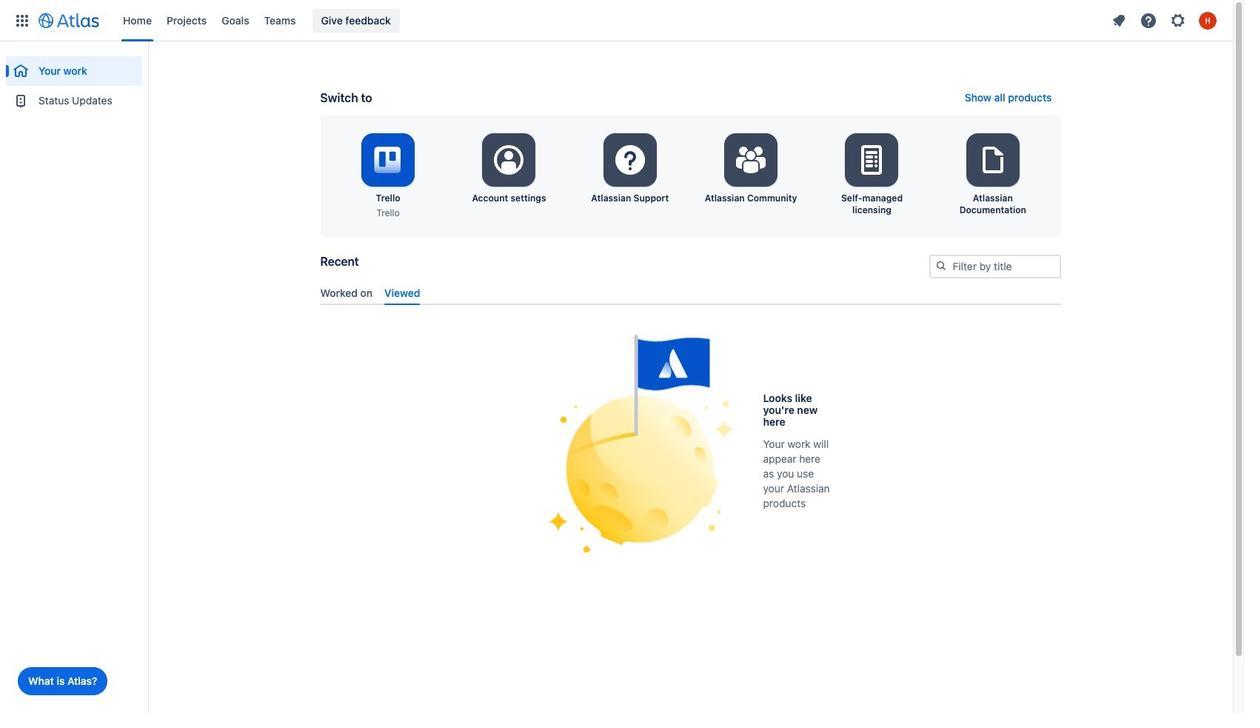 Task type: locate. For each thing, give the bounding box(es) containing it.
1 settings image from the left
[[734, 142, 769, 178]]

account image
[[1200, 11, 1217, 29]]

2 horizontal spatial settings image
[[976, 142, 1011, 178]]

settings image
[[1170, 11, 1188, 29], [492, 142, 527, 178], [613, 142, 648, 178]]

notifications image
[[1111, 11, 1129, 29]]

1 horizontal spatial settings image
[[855, 142, 890, 178]]

list
[[116, 0, 1106, 41], [1106, 9, 1225, 32]]

settings image
[[734, 142, 769, 178], [855, 142, 890, 178], [976, 142, 1011, 178]]

tab list
[[315, 281, 1067, 305]]

help icon image
[[1140, 11, 1158, 29]]

2 horizontal spatial settings image
[[1170, 11, 1188, 29]]

Filter by title field
[[931, 256, 1060, 277]]

switch to... image
[[13, 11, 31, 29]]

banner
[[0, 0, 1234, 41]]

0 horizontal spatial settings image
[[492, 142, 527, 178]]

group
[[6, 41, 142, 120]]

0 horizontal spatial settings image
[[734, 142, 769, 178]]



Task type: vqa. For each thing, say whether or not it's contained in the screenshot.
banner
yes



Task type: describe. For each thing, give the bounding box(es) containing it.
search image
[[936, 260, 947, 272]]

top element
[[9, 0, 1106, 41]]

1 horizontal spatial settings image
[[613, 142, 648, 178]]

3 settings image from the left
[[976, 142, 1011, 178]]

2 settings image from the left
[[855, 142, 890, 178]]



